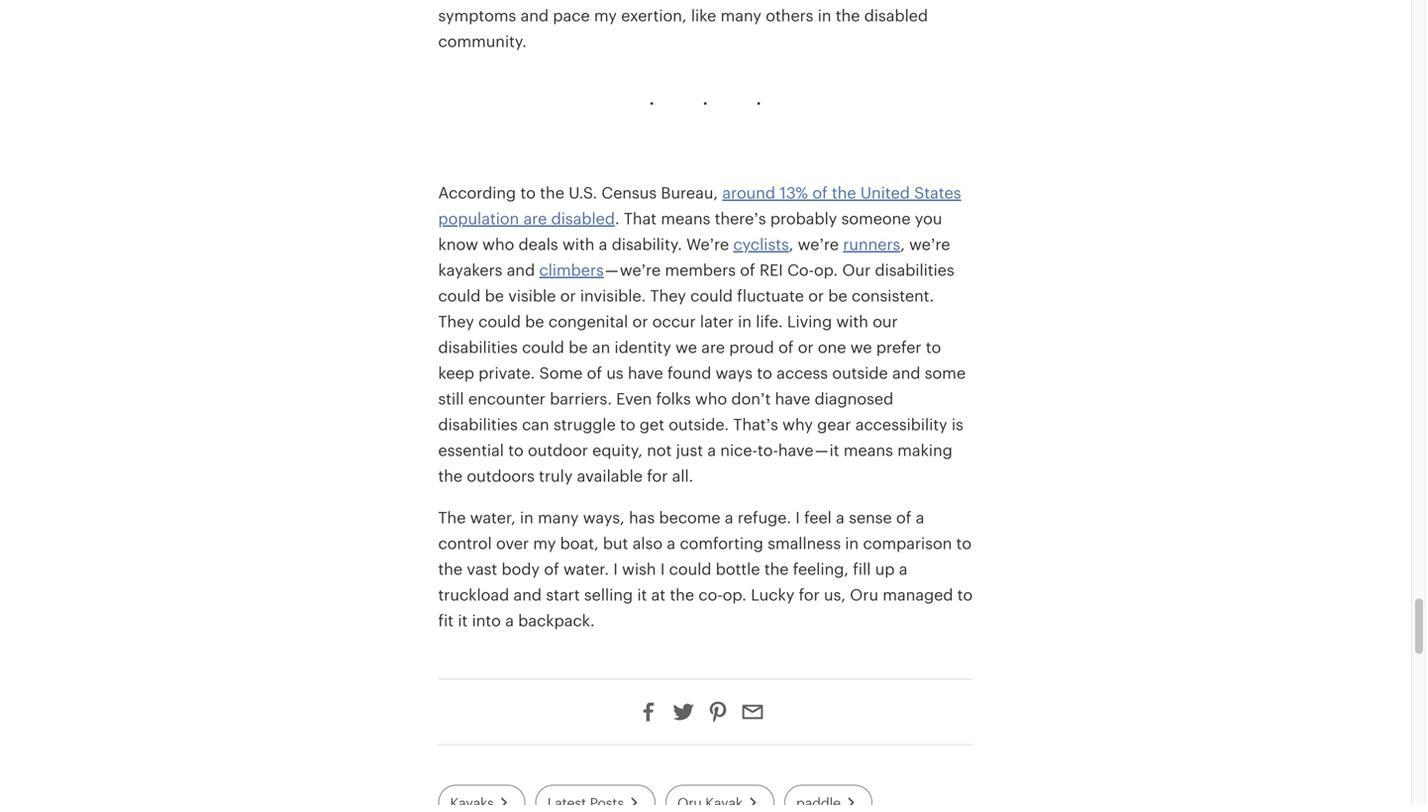 Task type: vqa. For each thing, say whether or not it's contained in the screenshot.
'disabilities'
yes



Task type: locate. For each thing, give the bounding box(es) containing it.
bottle
[[716, 559, 760, 578]]

and inside "the water, in many ways, has become a refuge. i feel a sense of a control over my boat, but also a comforting smallness in comparison to the vast body of water. i wish i could bottle the feeling, fill up a truckload and start selling it at the co-op. lucky for us, oru managed to fit it into a backpack."
[[514, 585, 542, 604]]

truly
[[539, 466, 573, 485]]

share on twitter image
[[671, 700, 696, 724]]

1 vertical spatial op.
[[723, 585, 747, 604]]

even
[[616, 389, 652, 407]]

who up outside.
[[695, 389, 727, 407]]

1 horizontal spatial op.
[[814, 260, 838, 279]]

op.
[[814, 260, 838, 279], [723, 585, 747, 604]]

1 horizontal spatial they
[[650, 286, 686, 304]]

the down essential
[[438, 466, 463, 485]]

in
[[738, 312, 752, 330], [520, 508, 534, 526], [845, 534, 859, 552]]

the up someone
[[832, 183, 856, 201]]

for left the us,
[[799, 585, 820, 604]]

backpack.
[[518, 611, 595, 629]]

1 horizontal spatial means
[[844, 441, 893, 459]]

not
[[647, 441, 672, 459]]

0 vertical spatial for
[[647, 466, 668, 485]]

are down later
[[701, 338, 725, 356]]

1 horizontal spatial we're
[[909, 235, 950, 253]]

diagnosed
[[815, 389, 894, 407]]

1 , from the left
[[789, 235, 794, 253]]

runners link
[[843, 235, 900, 253]]

my
[[533, 534, 556, 552]]

outdoors
[[467, 466, 535, 485]]

up
[[875, 559, 895, 578]]

have up why
[[775, 389, 810, 407]]

that's
[[733, 415, 778, 433]]

a right the just
[[707, 441, 716, 459]]

a up the comforting
[[725, 508, 733, 526]]

who down population
[[482, 235, 514, 253]]

2 horizontal spatial in
[[845, 534, 859, 552]]

available
[[577, 466, 643, 485]]

are inside around 13% of the united states population are disabled
[[523, 209, 547, 227]]

kayakers
[[438, 260, 503, 279]]

1 vertical spatial have
[[775, 389, 810, 407]]

2 we're from the left
[[909, 235, 950, 253]]

1 vertical spatial and
[[892, 363, 921, 382]]

with up one at the top right of the page
[[836, 312, 868, 330]]

oru
[[850, 585, 878, 604]]

1 vertical spatial are
[[701, 338, 725, 356]]

0 vertical spatial disabilities
[[875, 260, 955, 279]]

0 horizontal spatial are
[[523, 209, 547, 227]]

1 horizontal spatial with
[[836, 312, 868, 330]]

1 we from the left
[[676, 338, 697, 356]]

in inside '—we're members of rei co-op. our disabilities could be visible or invisible. they could fluctuate or be consistent. they could be congenital or occur later in life. living with our disabilities could be an identity we are proud of or one we prefer to keep private. some of us have found ways to access outside and some still encounter barriers. even folks who don't have diagnosed disabilities can struggle to get outside. that's why gear accessibility is essential to outdoor equity, not just a nice-to-have—it means making the outdoors truly available for all.'
[[738, 312, 752, 330]]

be down the our
[[828, 286, 847, 304]]

share via email image
[[740, 700, 765, 724]]

, down someone
[[900, 235, 905, 253]]

could down kayakers
[[438, 286, 481, 304]]

1 vertical spatial they
[[438, 312, 474, 330]]

we're down you
[[909, 235, 950, 253]]

and down prefer
[[892, 363, 921, 382]]

have down identity
[[628, 363, 663, 382]]

fit
[[438, 611, 454, 629]]

0 vertical spatial means
[[661, 209, 711, 227]]

a right feel
[[836, 508, 845, 526]]

means inside . that means there's probably someone you know who deals with a disability. we're
[[661, 209, 711, 227]]

means
[[661, 209, 711, 227], [844, 441, 893, 459]]

2 vertical spatial disabilities
[[438, 415, 518, 433]]

they up keep at the top left
[[438, 312, 474, 330]]

0 vertical spatial in
[[738, 312, 752, 330]]

1 horizontal spatial we
[[851, 338, 872, 356]]

according to the u.s. census bureau,
[[438, 183, 722, 201]]

consistent.
[[852, 286, 934, 304]]

and up visible
[[507, 260, 535, 279]]

equity,
[[592, 441, 643, 459]]

prefer
[[876, 338, 922, 356]]

0 vertical spatial op.
[[814, 260, 838, 279]]

1 vertical spatial disabilities
[[438, 338, 518, 356]]

1 vertical spatial it
[[458, 611, 468, 629]]

the
[[438, 508, 466, 526]]

in up over
[[520, 508, 534, 526]]

a up comparison
[[916, 508, 924, 526]]

nice-
[[720, 441, 758, 459]]

the left u.s.
[[540, 183, 564, 201]]

2 vertical spatial and
[[514, 585, 542, 604]]

and down body on the left bottom
[[514, 585, 542, 604]]

or up access
[[798, 338, 814, 356]]

means down accessibility
[[844, 441, 893, 459]]

comforting
[[680, 534, 763, 552]]

that
[[624, 209, 657, 227]]

. that means there's probably someone you know who deals with a disability. we're
[[438, 209, 942, 253]]

co-
[[787, 260, 814, 279]]

and
[[507, 260, 535, 279], [892, 363, 921, 382], [514, 585, 542, 604]]

in up the fill
[[845, 534, 859, 552]]

boat,
[[560, 534, 599, 552]]

who inside '—we're members of rei co-op. our disabilities could be visible or invisible. they could fluctuate or be consistent. they could be congenital or occur later in life. living with our disabilities could be an identity we are proud of or one we prefer to keep private. some of us have found ways to access outside and some still encounter barriers. even folks who don't have diagnosed disabilities can struggle to get outside. that's why gear accessibility is essential to outdoor equity, not just a nice-to-have—it means making the outdoors truly available for all.'
[[695, 389, 727, 407]]

i
[[796, 508, 800, 526], [660, 559, 665, 578]]

a inside . that means there's probably someone you know who deals with a disability. we're
[[599, 235, 607, 253]]

0 horizontal spatial we
[[676, 338, 697, 356]]

0 horizontal spatial means
[[661, 209, 711, 227]]

1 vertical spatial for
[[799, 585, 820, 604]]

a right also
[[667, 534, 676, 552]]

1 horizontal spatial for
[[799, 585, 820, 604]]

we're inside , we're kayakers and
[[909, 235, 950, 253]]

us,
[[824, 585, 846, 604]]

, up co-
[[789, 235, 794, 253]]

0 horizontal spatial i
[[660, 559, 665, 578]]

0 vertical spatial are
[[523, 209, 547, 227]]

in left life.
[[738, 312, 752, 330]]

be down kayakers
[[485, 286, 504, 304]]

the
[[540, 183, 564, 201], [832, 183, 856, 201], [438, 466, 463, 485], [438, 559, 463, 578], [764, 559, 789, 578], [670, 585, 694, 604]]

1 vertical spatial means
[[844, 441, 893, 459]]

0 horizontal spatial op.
[[723, 585, 747, 604]]

1 horizontal spatial i
[[796, 508, 800, 526]]

0 horizontal spatial with
[[563, 235, 595, 253]]

0 vertical spatial and
[[507, 260, 535, 279]]

0 horizontal spatial we're
[[798, 235, 839, 253]]

1 horizontal spatial are
[[701, 338, 725, 356]]

still
[[438, 389, 464, 407]]

1 vertical spatial who
[[695, 389, 727, 407]]

you
[[915, 209, 942, 227]]

for inside "the water, in many ways, has become a refuge. i feel a sense of a control over my boat, but also a comforting smallness in comparison to the vast body of water. i wish i could bottle the feeling, fill up a truckload and start selling it at the co-op. lucky for us, oru managed to fit it into a backpack."
[[799, 585, 820, 604]]

0 vertical spatial who
[[482, 235, 514, 253]]

outdoor
[[528, 441, 588, 459]]

probably
[[770, 209, 837, 227]]

a right into
[[505, 611, 514, 629]]

0 horizontal spatial for
[[647, 466, 668, 485]]

we're
[[798, 235, 839, 253], [909, 235, 950, 253]]

some
[[539, 363, 583, 382]]

disabilities up keep at the top left
[[438, 338, 518, 356]]

we up "outside"
[[851, 338, 872, 356]]

cyclists link
[[733, 235, 789, 253]]

according
[[438, 183, 516, 201]]

1 horizontal spatial who
[[695, 389, 727, 407]]

making
[[898, 441, 953, 459]]

it left at
[[637, 585, 647, 604]]

0 horizontal spatial who
[[482, 235, 514, 253]]

0 vertical spatial with
[[563, 235, 595, 253]]

1 vertical spatial i
[[660, 559, 665, 578]]

we're down the 'probably'
[[798, 235, 839, 253]]

1 horizontal spatial ,
[[900, 235, 905, 253]]

a
[[599, 235, 607, 253], [707, 441, 716, 459], [725, 508, 733, 526], [836, 508, 845, 526], [916, 508, 924, 526], [667, 534, 676, 552], [899, 559, 908, 578], [505, 611, 514, 629]]

2 vertical spatial in
[[845, 534, 859, 552]]

with
[[563, 235, 595, 253], [836, 312, 868, 330]]

0 vertical spatial i
[[796, 508, 800, 526]]

0 horizontal spatial it
[[458, 611, 468, 629]]

who
[[482, 235, 514, 253], [695, 389, 727, 407]]

but
[[603, 534, 628, 552]]

someone
[[841, 209, 911, 227]]

encounter
[[468, 389, 546, 407]]

around 13% of the united states population are disabled
[[438, 183, 961, 227]]

0 horizontal spatial have
[[628, 363, 663, 382]]

or
[[560, 286, 576, 304], [808, 286, 824, 304], [632, 312, 648, 330], [798, 338, 814, 356]]

of right 13%
[[812, 183, 828, 201]]

i left feel
[[796, 508, 800, 526]]

op. down the bottle
[[723, 585, 747, 604]]

0 horizontal spatial ,
[[789, 235, 794, 253]]

private.
[[479, 363, 535, 382]]

states
[[914, 183, 961, 201]]

i right "wish" at the bottom left of the page
[[660, 559, 665, 578]]

13%
[[780, 183, 808, 201]]

truckload
[[438, 585, 509, 604]]

to down proud
[[757, 363, 772, 382]]

0 vertical spatial it
[[637, 585, 647, 604]]

to
[[520, 183, 536, 201], [926, 338, 941, 356], [757, 363, 772, 382], [620, 415, 635, 433], [508, 441, 524, 459], [956, 534, 972, 552], [957, 585, 973, 604]]

a down disabled
[[599, 235, 607, 253]]

1 horizontal spatial have
[[775, 389, 810, 407]]

could up co-
[[669, 559, 712, 578]]

and inside , we're kayakers and
[[507, 260, 535, 279]]

or up identity
[[632, 312, 648, 330]]

of up comparison
[[896, 508, 912, 526]]

for
[[647, 466, 668, 485], [799, 585, 820, 604]]

a right up
[[899, 559, 908, 578]]

1 vertical spatial in
[[520, 508, 534, 526]]

identity
[[615, 338, 671, 356]]

comparison
[[863, 534, 952, 552]]

for left all.
[[647, 466, 668, 485]]

0 horizontal spatial they
[[438, 312, 474, 330]]

2 , from the left
[[900, 235, 905, 253]]

found
[[668, 363, 711, 382]]

of
[[812, 183, 828, 201], [740, 260, 755, 279], [779, 338, 794, 356], [587, 363, 602, 382], [896, 508, 912, 526], [544, 559, 559, 578]]

gear
[[817, 415, 851, 433]]

it right fit on the bottom of the page
[[458, 611, 468, 629]]

with inside '—we're members of rei co-op. our disabilities could be visible or invisible. they could fluctuate or be consistent. they could be congenital or occur later in life. living with our disabilities could be an identity we are proud of or one we prefer to keep private. some of us have found ways to access outside and some still encounter barriers. even folks who don't have diagnosed disabilities can struggle to get outside. that's why gear accessibility is essential to outdoor equity, not just a nice-to-have—it means making the outdoors truly available for all.'
[[836, 312, 868, 330]]

with down disabled
[[563, 235, 595, 253]]

we up found
[[676, 338, 697, 356]]

struggle
[[554, 415, 616, 433]]

disabilities up essential
[[438, 415, 518, 433]]

could inside "the water, in many ways, has become a refuge. i feel a sense of a control over my boat, but also a comforting smallness in comparison to the vast body of water. i wish i could bottle the feeling, fill up a truckload and start selling it at the co-op. lucky for us, oru managed to fit it into a backpack."
[[669, 559, 712, 578]]

are up deals
[[523, 209, 547, 227]]

disabilities up the consistent.
[[875, 260, 955, 279]]

could
[[438, 286, 481, 304], [690, 286, 733, 304], [479, 312, 521, 330], [522, 338, 564, 356], [669, 559, 712, 578]]

they up the occur
[[650, 286, 686, 304]]

1 horizontal spatial in
[[738, 312, 752, 330]]

,
[[789, 235, 794, 253], [900, 235, 905, 253]]

cyclists
[[733, 235, 789, 253]]

0 horizontal spatial in
[[520, 508, 534, 526]]

also
[[633, 534, 663, 552]]

1 vertical spatial with
[[836, 312, 868, 330]]

op. down cyclists , we're runners
[[814, 260, 838, 279]]

are
[[523, 209, 547, 227], [701, 338, 725, 356]]

we
[[676, 338, 697, 356], [851, 338, 872, 356]]

means down bureau, at top
[[661, 209, 711, 227]]



Task type: describe. For each thing, give the bounding box(es) containing it.
could up some
[[522, 338, 564, 356]]

population
[[438, 209, 519, 227]]

water,
[[470, 508, 516, 526]]

get
[[640, 415, 664, 433]]

lucky
[[751, 585, 795, 604]]

of down my
[[544, 559, 559, 578]]

many
[[538, 508, 579, 526]]

of up access
[[779, 338, 794, 356]]

op. inside "the water, in many ways, has become a refuge. i feel a sense of a control over my boat, but also a comforting smallness in comparison to the vast body of water. i wish i could bottle the feeling, fill up a truckload and start selling it at the co-op. lucky for us, oru managed to fit it into a backpack."
[[723, 585, 747, 604]]

over
[[496, 534, 529, 552]]

be down visible
[[525, 312, 544, 330]]

feeling,
[[793, 559, 849, 578]]

around
[[722, 183, 775, 201]]

know
[[438, 235, 478, 253]]

we're
[[686, 235, 729, 253]]

water. i
[[564, 559, 618, 578]]

smallness
[[768, 534, 841, 552]]

the down control
[[438, 559, 463, 578]]

just
[[676, 441, 703, 459]]

be left an
[[569, 338, 588, 356]]

some
[[925, 363, 966, 382]]

around 13% of the united states population are disabled link
[[438, 183, 961, 227]]

ways,
[[583, 508, 625, 526]]

occur
[[652, 312, 696, 330]]

folks
[[656, 389, 691, 407]]

an
[[592, 338, 610, 356]]

1 horizontal spatial it
[[637, 585, 647, 604]]

managed
[[883, 585, 953, 604]]

of left rei
[[740, 260, 755, 279]]

disability.
[[612, 235, 682, 253]]

sense
[[849, 508, 892, 526]]

wish
[[622, 559, 656, 578]]

start
[[546, 585, 580, 604]]

have—it
[[778, 441, 839, 459]]

the up lucky
[[764, 559, 789, 578]]

cyclists , we're runners
[[733, 235, 900, 253]]

who inside . that means there's probably someone you know who deals with a disability. we're
[[482, 235, 514, 253]]

don't
[[731, 389, 771, 407]]

.
[[615, 209, 620, 227]]

1 we're from the left
[[798, 235, 839, 253]]

living
[[787, 312, 832, 330]]

2 we from the left
[[851, 338, 872, 356]]

of left "us"
[[587, 363, 602, 382]]

share on facebook image
[[636, 700, 661, 724]]

runners
[[843, 235, 900, 253]]

op. inside '—we're members of rei co-op. our disabilities could be visible or invisible. they could fluctuate or be consistent. they could be congenital or occur later in life. living with our disabilities could be an identity we are proud of or one we prefer to keep private. some of us have found ways to access outside and some still encounter barriers. even folks who don't have diagnosed disabilities can struggle to get outside. that's why gear accessibility is essential to outdoor equity, not just a nice-to-have—it means making the outdoors truly available for all.'
[[814, 260, 838, 279]]

ways
[[716, 363, 753, 382]]

fill
[[853, 559, 871, 578]]

is
[[952, 415, 964, 433]]

, inside , we're kayakers and
[[900, 235, 905, 253]]

accessibility
[[855, 415, 947, 433]]

bureau,
[[661, 183, 718, 201]]

access
[[777, 363, 828, 382]]

to right managed
[[957, 585, 973, 604]]

life.
[[756, 312, 783, 330]]

there's
[[715, 209, 766, 227]]

and inside '—we're members of rei co-op. our disabilities could be visible or invisible. they could fluctuate or be consistent. they could be congenital or occur later in life. living with our disabilities could be an identity we are proud of or one we prefer to keep private. some of us have found ways to access outside and some still encounter barriers. even folks who don't have diagnosed disabilities can struggle to get outside. that's why gear accessibility is essential to outdoor equity, not just a nice-to-have—it means making the outdoors truly available for all.'
[[892, 363, 921, 382]]

—we're members of rei co-op. our disabilities could be visible or invisible. they could fluctuate or be consistent. they could be congenital or occur later in life. living with our disabilities could be an identity we are proud of or one we prefer to keep private. some of us have found ways to access outside and some still encounter barriers. even folks who don't have diagnosed disabilities can struggle to get outside. that's why gear accessibility is essential to outdoor equity, not just a nice-to-have—it means making the outdoors truly available for all.
[[438, 260, 966, 485]]

to up outdoors at left bottom
[[508, 441, 524, 459]]

rei
[[760, 260, 783, 279]]

congenital
[[549, 312, 628, 330]]

selling
[[584, 585, 633, 604]]

of inside around 13% of the united states population are disabled
[[812, 183, 828, 201]]

into
[[472, 611, 501, 629]]

are inside '—we're members of rei co-op. our disabilities could be visible or invisible. they could fluctuate or be consistent. they could be congenital or occur later in life. living with our disabilities could be an identity we are proud of or one we prefer to keep private. some of us have found ways to access outside and some still encounter barriers. even folks who don't have diagnosed disabilities can struggle to get outside. that's why gear accessibility is essential to outdoor equity, not just a nice-to-have—it means making the outdoors truly available for all.'
[[701, 338, 725, 356]]

co-
[[699, 585, 723, 604]]

invisible.
[[580, 286, 646, 304]]

deals
[[519, 235, 558, 253]]

could up later
[[690, 286, 733, 304]]

means inside '—we're members of rei co-op. our disabilities could be visible or invisible. they could fluctuate or be consistent. they could be congenital or occur later in life. living with our disabilities could be an identity we are proud of or one we prefer to keep private. some of us have found ways to access outside and some still encounter barriers. even folks who don't have diagnosed disabilities can struggle to get outside. that's why gear accessibility is essential to outdoor equity, not just a nice-to-have—it means making the outdoors truly available for all.'
[[844, 441, 893, 459]]

visible
[[508, 286, 556, 304]]

vast
[[467, 559, 497, 578]]

why
[[783, 415, 813, 433]]

essential
[[438, 441, 504, 459]]

the inside '—we're members of rei co-op. our disabilities could be visible or invisible. they could fluctuate or be consistent. they could be congenital or occur later in life. living with our disabilities could be an identity we are proud of or one we prefer to keep private. some of us have found ways to access outside and some still encounter barriers. even folks who don't have diagnosed disabilities can struggle to get outside. that's why gear accessibility is essential to outdoor equity, not just a nice-to-have—it means making the outdoors truly available for all.'
[[438, 466, 463, 485]]

members
[[665, 260, 736, 279]]

united
[[861, 183, 910, 201]]

all.
[[672, 466, 694, 485]]

share on pinterest image
[[706, 700, 730, 724]]

the right at
[[670, 585, 694, 604]]

proud
[[729, 338, 774, 356]]

outside
[[832, 363, 888, 382]]

, we're kayakers and
[[438, 235, 950, 279]]

climbers link
[[539, 260, 604, 279]]

keep
[[438, 363, 474, 382]]

or up living
[[808, 286, 824, 304]]

with inside . that means there's probably someone you know who deals with a disability. we're
[[563, 235, 595, 253]]

fluctuate
[[737, 286, 804, 304]]

could down visible
[[479, 312, 521, 330]]

census
[[602, 183, 657, 201]]

outside.
[[669, 415, 729, 433]]

refuge.
[[738, 508, 791, 526]]

climbers
[[539, 260, 604, 279]]

to right according
[[520, 183, 536, 201]]

0 vertical spatial they
[[650, 286, 686, 304]]

our
[[842, 260, 871, 279]]

barriers.
[[550, 389, 612, 407]]

to right comparison
[[956, 534, 972, 552]]

—we're
[[604, 260, 661, 279]]

the inside around 13% of the united states population are disabled
[[832, 183, 856, 201]]

or down climbers link
[[560, 286, 576, 304]]

for inside '—we're members of rei co-op. our disabilities could be visible or invisible. they could fluctuate or be consistent. they could be congenital or occur later in life. living with our disabilities could be an identity we are proud of or one we prefer to keep private. some of us have found ways to access outside and some still encounter barriers. even folks who don't have diagnosed disabilities can struggle to get outside. that's why gear accessibility is essential to outdoor equity, not just a nice-to-have—it means making the outdoors truly available for all.'
[[647, 466, 668, 485]]

to up some
[[926, 338, 941, 356]]

a inside '—we're members of rei co-op. our disabilities could be visible or invisible. they could fluctuate or be consistent. they could be congenital or occur later in life. living with our disabilities could be an identity we are proud of or one we prefer to keep private. some of us have found ways to access outside and some still encounter barriers. even folks who don't have diagnosed disabilities can struggle to get outside. that's why gear accessibility is essential to outdoor equity, not just a nice-to-have—it means making the outdoors truly available for all.'
[[707, 441, 716, 459]]

has
[[629, 508, 655, 526]]

to left get
[[620, 415, 635, 433]]

0 vertical spatial have
[[628, 363, 663, 382]]

at
[[651, 585, 666, 604]]



